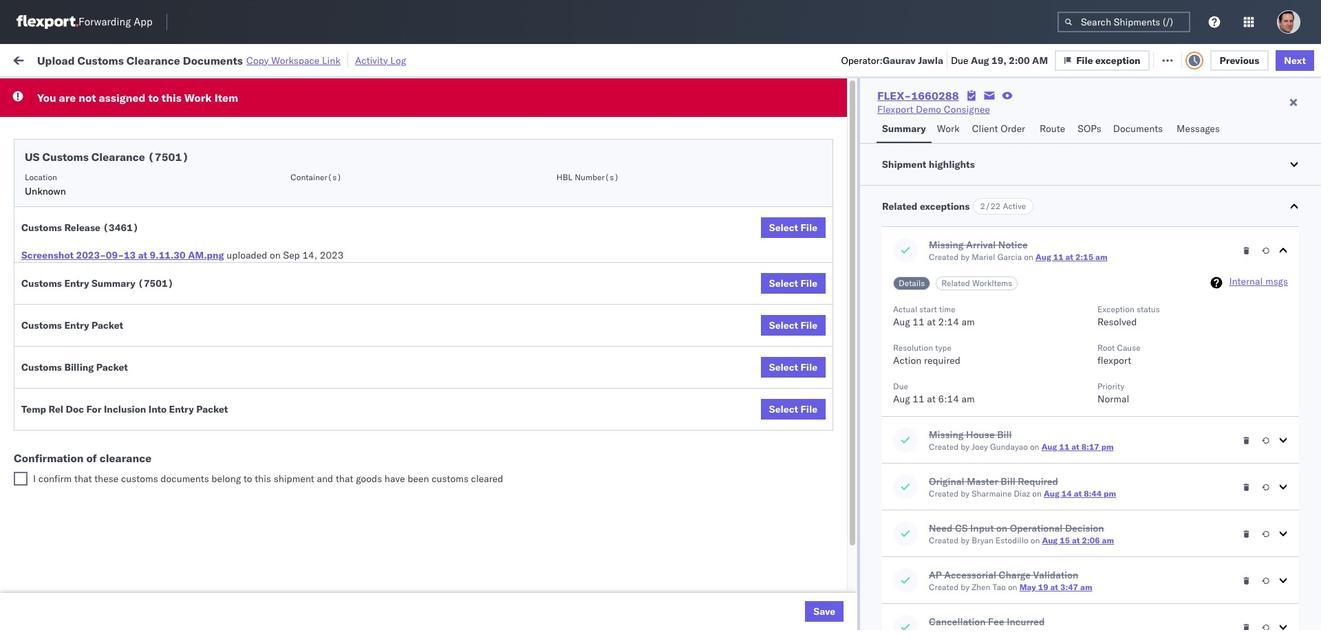 Task type: locate. For each thing, give the bounding box(es) containing it.
5 schedule pickup from los angeles, ca from the top
[[32, 440, 201, 453]]

1 vertical spatial action
[[894, 355, 922, 367]]

workitems
[[973, 278, 1013, 288]]

1 horizontal spatial :
[[320, 85, 322, 95]]

2 customs from the left
[[432, 473, 469, 485]]

copy workspace link button
[[246, 54, 341, 66]]

5 hlxu6269489, from the top
[[969, 259, 1039, 271]]

ocean fcl for schedule delivery appointment button corresponding to 1:59 am cdt, nov 5, 2022
[[444, 138, 493, 150]]

: for status
[[100, 85, 102, 95]]

hlxu8034992 up exception
[[1042, 259, 1109, 271]]

customs right been
[[432, 473, 469, 485]]

hlxu6269489, for third the schedule pickup from los angeles, ca button from the bottom
[[969, 259, 1039, 271]]

0 horizontal spatial summary
[[92, 277, 135, 290]]

1 horizontal spatial numbers
[[1040, 112, 1074, 123]]

work right import
[[150, 53, 175, 66]]

angeles, for the schedule pickup from los angeles, ca button related to msdu7304509
[[148, 440, 186, 453]]

created inside ap accessorial charge validation created by zhen tao on may 19 at 3:47 am
[[929, 582, 959, 593]]

23,
[[319, 380, 334, 393], [322, 471, 337, 484]]

at inside due aug 11 at 6:14 am
[[928, 393, 936, 406]]

0 vertical spatial gvcu5265864
[[895, 471, 963, 483]]

by
[[961, 252, 970, 262], [961, 442, 970, 452], [961, 489, 970, 499], [961, 536, 970, 546], [961, 582, 970, 593]]

5 schedule delivery appointment button from the top
[[32, 591, 169, 606]]

6 hlxu6269489, from the top
[[969, 289, 1039, 302]]

flex-1889466 button
[[779, 316, 875, 336], [779, 316, 875, 336], [779, 347, 875, 366], [779, 347, 875, 366], [779, 377, 875, 396], [779, 377, 875, 396], [779, 407, 875, 426], [779, 407, 875, 426]]

5 schedule pickup from los angeles, ca button from the top
[[32, 440, 201, 455]]

0 vertical spatial upload
[[37, 53, 75, 67]]

integration
[[634, 592, 681, 605]]

select file
[[770, 222, 818, 234], [770, 277, 818, 290], [770, 319, 818, 332], [770, 361, 818, 374], [770, 403, 818, 416]]

ceau7522281, up details
[[895, 259, 966, 271]]

hbl
[[557, 172, 573, 182]]

1 1889466 from the top
[[831, 320, 873, 332]]

bill inside original master bill required created by sharmaine diaz on aug 14 at 8:44 pm
[[1001, 476, 1016, 488]]

related exceptions
[[883, 200, 970, 213]]

nov for 2nd the schedule pickup from los angeles, ca button from the top
[[300, 199, 318, 211]]

4 1846748 from the top
[[831, 229, 873, 241]]

select file for customs entry summary (7501)
[[770, 277, 818, 290]]

cst, for 1:00
[[275, 289, 297, 302]]

1 schedule pickup from los angeles, ca from the top
[[32, 168, 201, 180]]

11 inside actual start time aug 11 at 2:14 am
[[913, 316, 925, 328]]

1 vertical spatial this
[[255, 473, 271, 485]]

2 vertical spatial documents
[[153, 289, 203, 301]]

details button
[[894, 277, 931, 291]]

1:00 am cst, nov 9, 2022
[[233, 289, 354, 302]]

schedule pickup from los angeles, ca button for msdu7304509
[[32, 440, 201, 455]]

6 hlxu8034992 from the top
[[1042, 289, 1109, 302]]

2 vertical spatial clearance
[[107, 289, 151, 301]]

2 select file button from the top
[[761, 273, 826, 294]]

ocean fcl for schedule delivery appointment button associated with 10:30 pm cst, jan 23, 2023
[[444, 471, 493, 484]]

maeu9408431 down diaz
[[990, 502, 1060, 514]]

1 missing from the top
[[929, 239, 964, 251]]

related inside button
[[942, 278, 971, 288]]

upload customs clearance documents copy workspace link
[[37, 53, 341, 67]]

flex id button
[[772, 109, 875, 123]]

from for confirm pickup from los angeles, ca button
[[102, 380, 122, 392]]

0 horizontal spatial numbers
[[895, 118, 930, 128]]

0 vertical spatial gaurav jawla
[[1172, 138, 1229, 150]]

on
[[344, 53, 355, 66], [270, 249, 281, 262], [1025, 252, 1034, 262], [1031, 442, 1040, 452], [1033, 489, 1042, 499], [997, 523, 1008, 535], [1031, 536, 1041, 546], [1009, 582, 1018, 593]]

action inside resolution type action required
[[894, 355, 922, 367]]

0 vertical spatial documents
[[183, 53, 243, 67]]

delivery inside button
[[69, 410, 105, 422]]

2 resize handle column header from the left
[[370, 107, 387, 631]]

1 vertical spatial to
[[244, 473, 252, 485]]

from up customs entry summary (7501)
[[107, 259, 127, 271]]

created inside need cs input on operational decision created by bryan estodillo on aug 15 at 2:06 am
[[929, 536, 959, 546]]

hlxu6269489, down client order
[[969, 138, 1039, 150]]

1:00
[[233, 289, 254, 302]]

appointment for 1:59 am cdt, nov 5, 2022
[[113, 137, 169, 150]]

hlxu6269489, for upload customs clearance documents "button"
[[969, 289, 1039, 302]]

4 ocean fcl from the top
[[444, 289, 493, 302]]

maeu9408431
[[990, 471, 1060, 484], [990, 502, 1060, 514], [990, 562, 1060, 575]]

0 vertical spatial work
[[150, 53, 175, 66]]

pickup for ceau7522281, hlxu6269489, hlxu8034992 the schedule pickup from los angeles, ca button
[[75, 168, 105, 180]]

1 vertical spatial bill
[[1001, 476, 1016, 488]]

lhuu7894563, up 6:14
[[895, 380, 966, 392]]

1 vertical spatial clearance
[[91, 150, 145, 164]]

select file for customs entry packet
[[770, 319, 818, 332]]

3 flex-2130387 from the top
[[801, 562, 873, 575]]

0 horizontal spatial action
[[894, 355, 922, 367]]

numbers inside container numbers
[[895, 118, 930, 128]]

4 flex-1889466 from the top
[[801, 411, 873, 423]]

cst, left 30,
[[274, 592, 296, 605]]

1 vertical spatial upload
[[32, 289, 63, 301]]

1 vertical spatial due
[[894, 381, 909, 392]]

2 : from the left
[[320, 85, 322, 95]]

agent
[[1296, 471, 1322, 484]]

account
[[704, 592, 741, 605]]

resize handle column header for workitem
[[209, 107, 225, 631]]

client left the order
[[973, 123, 999, 135]]

1 horizontal spatial client
[[973, 123, 999, 135]]

entry down 2023-
[[64, 277, 89, 290]]

schedule pickup from los angeles, ca button down upload customs clearance documents "button"
[[32, 318, 201, 334]]

0 horizontal spatial consignee
[[634, 112, 673, 123]]

by down the cs at the bottom right of the page
[[961, 536, 970, 546]]

cdt, for third the schedule pickup from los angeles, ca button from the bottom
[[275, 259, 297, 272]]

missing
[[929, 239, 964, 251], [929, 429, 964, 441]]

4 1889466 from the top
[[831, 411, 873, 423]]

9 resize handle column header from the left
[[1148, 107, 1165, 631]]

ceau7522281, up the start
[[895, 289, 966, 302]]

select for customs entry packet
[[770, 319, 799, 332]]

schedule inside schedule pickup from rotterdam, netherlands
[[32, 494, 72, 506]]

from inside schedule pickup from rotterdam, netherlands
[[107, 494, 127, 506]]

created down original
[[929, 489, 959, 499]]

angeles, for ceau7522281, hlxu6269489, hlxu8034992 the schedule pickup from los angeles, ca button
[[148, 168, 186, 180]]

0 vertical spatial summary
[[883, 123, 927, 135]]

aug inside need cs input on operational decision created by bryan estodillo on aug 15 at 2:06 am
[[1043, 536, 1058, 546]]

2 horizontal spatial work
[[938, 123, 960, 135]]

missing left the arrival
[[929, 239, 964, 251]]

clearance inside "button"
[[107, 289, 151, 301]]

at
[[280, 53, 289, 66], [138, 249, 147, 262], [1066, 252, 1074, 262], [928, 316, 936, 328], [928, 393, 936, 406], [1072, 442, 1080, 452], [1074, 489, 1082, 499], [1073, 536, 1081, 546], [1051, 582, 1059, 593]]

1 schedule delivery appointment button from the top
[[32, 137, 169, 152]]

7 schedule from the top
[[32, 349, 72, 362]]

pm inside missing house bill created by joey gundayao on aug 11 at 8:17 pm
[[1102, 442, 1114, 452]]

1 vertical spatial gvcu5265864
[[895, 501, 963, 514]]

select for temp rel doc for inclusion into entry packet
[[770, 403, 799, 416]]

angeles, down upload customs clearance documents "button"
[[148, 319, 186, 331]]

1 vertical spatial summary
[[92, 277, 135, 290]]

select for customs release (3461)
[[770, 222, 799, 234]]

angeles, for 2nd the schedule pickup from los angeles, ca button from the top
[[148, 198, 186, 210]]

0 vertical spatial this
[[162, 91, 182, 105]]

schedule pickup from los angeles, ca button for lhuu7894563, uetu5238478
[[32, 318, 201, 334]]

bryan
[[972, 536, 994, 546]]

doc
[[66, 403, 84, 416]]

summary down container on the right of the page
[[883, 123, 927, 135]]

2 created from the top
[[929, 442, 959, 452]]

0 horizontal spatial that
[[74, 473, 92, 485]]

4 1:59 from the top
[[233, 259, 254, 272]]

1 horizontal spatial due
[[951, 54, 969, 66]]

1 vertical spatial gaurav jawla
[[1172, 229, 1229, 241]]

3 resize handle column header from the left
[[421, 107, 437, 631]]

5 ceau7522281, from the top
[[895, 259, 966, 271]]

aug inside due aug 11 at 6:14 am
[[894, 393, 911, 406]]

pm
[[1102, 442, 1114, 452], [1104, 489, 1117, 499]]

flexport. image
[[17, 15, 78, 29]]

1 horizontal spatial work
[[184, 91, 212, 105]]

1 horizontal spatial summary
[[883, 123, 927, 135]]

0 horizontal spatial client
[[539, 112, 561, 123]]

on up the estodillo
[[997, 523, 1008, 535]]

at left 6:14
[[928, 393, 936, 406]]

due
[[951, 54, 969, 66], [894, 381, 909, 392]]

7 ocean fcl from the top
[[444, 592, 493, 605]]

schedule pickup from los angeles, ca link for msdu7304509
[[32, 440, 201, 453]]

snoozed
[[288, 85, 320, 95]]

need cs input on operational decision created by bryan estodillo on aug 15 at 2:06 am
[[929, 523, 1115, 546]]

11 left 8:17
[[1060, 442, 1070, 452]]

3 schedule delivery appointment link from the top
[[32, 470, 169, 484]]

schedule for schedule delivery appointment button associated with 7:30 pm cst, jan 30, 2023
[[32, 592, 72, 604]]

entry up customs billing packet
[[64, 319, 89, 332]]

at inside ap accessorial charge validation created by zhen tao on may 19 at 3:47 am
[[1051, 582, 1059, 593]]

missing inside missing house bill created by joey gundayao on aug 11 at 8:17 pm
[[929, 429, 964, 441]]

1 vertical spatial pm
[[263, 471, 278, 484]]

9 schedule from the top
[[32, 471, 72, 483]]

exceptions
[[920, 200, 970, 213]]

2 missing from the top
[[929, 429, 964, 441]]

ceau7522281, hlxu6269489, hlxu8034992 for schedule delivery appointment button corresponding to 1:59 am cdt, nov 5, 2022
[[895, 138, 1109, 150]]

4 schedule delivery appointment button from the top
[[32, 470, 169, 485]]

2 vertical spatial jawla
[[1205, 229, 1229, 241]]

1:59
[[233, 138, 254, 150], [233, 168, 254, 181], [233, 199, 254, 211], [233, 259, 254, 272]]

1893174
[[831, 441, 873, 453]]

2 vertical spatial 2023
[[333, 592, 357, 605]]

pm inside original master bill required created by sharmaine diaz on aug 14 at 8:44 pm
[[1104, 489, 1117, 499]]

resize handle column header for mode
[[516, 107, 532, 631]]

2130387
[[831, 471, 873, 484], [831, 502, 873, 514], [831, 562, 873, 575]]

3 test123456 from the top
[[990, 229, 1048, 241]]

flex-2130384
[[801, 592, 873, 605]]

aug left 19, on the top
[[971, 54, 990, 66]]

4 by from the top
[[961, 536, 970, 546]]

ocean fcl for schedule delivery appointment button associated with 7:30 pm cst, jan 30, 2023
[[444, 592, 493, 605]]

confirm
[[32, 380, 67, 392], [32, 410, 67, 422]]

schedule pickup from los angeles, ca up customs entry summary (7501)
[[32, 259, 201, 271]]

aug right garcia
[[1036, 252, 1052, 262]]

numbers for container numbers
[[895, 118, 930, 128]]

0 vertical spatial missing
[[929, 239, 964, 251]]

by inside need cs input on operational decision created by bryan estodillo on aug 15 at 2:06 am
[[961, 536, 970, 546]]

2130387 down 1893174
[[831, 471, 873, 484]]

0 vertical spatial pm
[[1102, 442, 1114, 452]]

0 horizontal spatial :
[[100, 85, 102, 95]]

3 fcl from the top
[[475, 259, 493, 272]]

1 ceau7522281, from the top
[[895, 138, 966, 150]]

cdt, for schedule delivery appointment button corresponding to 1:59 am cdt, nov 5, 2022
[[275, 138, 297, 150]]

1 vertical spatial jan
[[298, 592, 314, 605]]

11 left 6:14
[[913, 393, 925, 406]]

to
[[148, 91, 159, 105], [244, 473, 252, 485]]

gvcu5265864
[[895, 471, 963, 483], [895, 501, 963, 514], [895, 562, 963, 574]]

3 ceau7522281, hlxu6269489, hlxu8034992 from the top
[[895, 198, 1109, 211]]

1 cdt, from the top
[[275, 138, 297, 150]]

2 vertical spatial pm
[[257, 592, 272, 605]]

: right not
[[100, 85, 102, 95]]

documents up in
[[183, 53, 243, 67]]

route
[[1040, 123, 1066, 135]]

schedule pickup from los angeles, ca link up customs entry summary (7501)
[[32, 258, 201, 272]]

0 horizontal spatial to
[[148, 91, 159, 105]]

by left mariel
[[961, 252, 970, 262]]

documents
[[183, 53, 243, 67], [1114, 123, 1164, 135], [153, 289, 203, 301]]

ca for the schedule pickup from los angeles, ca button related to msdu7304509
[[188, 440, 201, 453]]

root
[[1098, 343, 1116, 353]]

this left the shipment
[[255, 473, 271, 485]]

numbers inside mbl/mawb numbers button
[[1040, 112, 1074, 123]]

jawla
[[919, 54, 944, 66], [1205, 138, 1229, 150], [1205, 229, 1229, 241]]

clearance
[[127, 53, 180, 67], [91, 150, 145, 164], [107, 289, 151, 301]]

0 vertical spatial 2023
[[320, 249, 344, 262]]

ca for third the schedule pickup from los angeles, ca button from the bottom
[[188, 259, 201, 271]]

upload inside upload customs clearance documents link
[[32, 289, 63, 301]]

0 vertical spatial packet
[[92, 319, 123, 332]]

test123456 down the order
[[990, 138, 1048, 150]]

2023 for 30,
[[333, 592, 357, 605]]

lhuu7894563, down the start
[[895, 319, 966, 332]]

resolution
[[894, 343, 934, 353]]

1 vertical spatial flex-2130387
[[801, 502, 873, 514]]

shipment highlights
[[883, 158, 975, 171]]

file for customs entry packet
[[801, 319, 818, 332]]

0 vertical spatial pm
[[257, 380, 272, 393]]

4 resize handle column header from the left
[[516, 107, 532, 631]]

5 flex-1846748 from the top
[[801, 259, 873, 272]]

schedule delivery appointment for 1:59 am cdt, nov 5, 2022
[[32, 137, 169, 150]]

hlxu8034992 down sops "button"
[[1042, 168, 1109, 180]]

am inside ap accessorial charge validation created by zhen tao on may 19 at 3:47 am
[[1081, 582, 1093, 593]]

5,
[[320, 138, 329, 150], [320, 168, 329, 181], [320, 199, 329, 211], [320, 259, 329, 272]]

container
[[895, 107, 932, 117]]

1 horizontal spatial related
[[942, 278, 971, 288]]

4 cdt, from the top
[[275, 259, 297, 272]]

None checkbox
[[14, 472, 28, 486]]

app
[[134, 15, 153, 29]]

1 gaurav jawla from the top
[[1172, 138, 1229, 150]]

5 select file from the top
[[770, 403, 818, 416]]

3 flex-1846748 from the top
[[801, 199, 873, 211]]

hlxu6269489, up garcia
[[969, 229, 1039, 241]]

4 select from the top
[[770, 361, 799, 374]]

0 vertical spatial bill
[[998, 429, 1012, 441]]

los for confirm pickup from los angeles, ca button
[[124, 380, 140, 392]]

work
[[150, 53, 175, 66], [184, 91, 212, 105], [938, 123, 960, 135]]

23, right dec
[[319, 380, 334, 393]]

2 1846748 from the top
[[831, 168, 873, 181]]

clearance for upload customs clearance documents copy workspace link
[[127, 53, 180, 67]]

by down accessorial
[[961, 582, 970, 593]]

1 schedule pickup from los angeles, ca link from the top
[[32, 167, 201, 181]]

2 vertical spatial gvcu5265864
[[895, 562, 963, 574]]

los up inclusion
[[124, 380, 140, 392]]

0 vertical spatial action
[[1274, 53, 1304, 66]]

delivery for lhuu7894563, uetu5238478
[[69, 410, 105, 422]]

1 vertical spatial (7501)
[[138, 277, 174, 290]]

angeles, right the 13
[[148, 259, 186, 271]]

pickup for 2nd the schedule pickup from los angeles, ca button from the top
[[75, 198, 105, 210]]

4 schedule delivery appointment from the top
[[32, 471, 169, 483]]

1 vertical spatial maeu9408431
[[990, 502, 1060, 514]]

flexport demo consignee
[[878, 103, 991, 116]]

from for third the schedule pickup from los angeles, ca button from the bottom
[[107, 259, 127, 271]]

5 1846748 from the top
[[831, 259, 873, 272]]

2022 for 2nd the schedule pickup from los angeles, ca button from the top
[[331, 199, 355, 211]]

entry for summary
[[64, 277, 89, 290]]

numbers left sops
[[1040, 112, 1074, 123]]

11 schedule from the top
[[32, 592, 72, 604]]

6 ceau7522281, from the top
[[895, 289, 966, 302]]

2 by from the top
[[961, 442, 970, 452]]

0 vertical spatial (7501)
[[148, 150, 189, 164]]

(3461)
[[103, 222, 139, 234]]

4 created from the top
[[929, 536, 959, 546]]

bosch ocean test
[[539, 138, 618, 150], [634, 138, 712, 150], [539, 168, 618, 181], [539, 199, 618, 211], [634, 199, 712, 211], [539, 259, 618, 272], [634, 259, 712, 272], [539, 289, 618, 302], [634, 289, 712, 302], [539, 380, 618, 393], [634, 380, 712, 393]]

3 ocean fcl from the top
[[444, 259, 493, 272]]

schedule pickup from los angeles, ca link
[[32, 167, 201, 181], [32, 197, 201, 211], [32, 258, 201, 272], [32, 318, 201, 332], [32, 440, 201, 453]]

sep
[[283, 249, 300, 262]]

on down required
[[1033, 489, 1042, 499]]

0 vertical spatial due
[[951, 54, 969, 66]]

4 5, from the top
[[320, 259, 329, 272]]

ceau7522281, down related exceptions
[[895, 229, 966, 241]]

related up time
[[942, 278, 971, 288]]

2 schedule pickup from los angeles, ca from the top
[[32, 198, 201, 210]]

0 vertical spatial 23,
[[319, 380, 334, 393]]

resize handle column header for consignee
[[756, 107, 772, 631]]

pickup inside confirm pickup from los angeles, ca link
[[69, 380, 99, 392]]

pm right 7:30
[[257, 592, 272, 605]]

gvcu5265864 up need
[[895, 501, 963, 514]]

0 vertical spatial entry
[[64, 277, 89, 290]]

0 vertical spatial related
[[883, 200, 918, 213]]

am inside need cs input on operational decision created by bryan estodillo on aug 15 at 2:06 am
[[1103, 536, 1115, 546]]

am right 2:06
[[1103, 536, 1115, 546]]

1 horizontal spatial that
[[336, 473, 354, 485]]

2023 for 23,
[[339, 471, 363, 484]]

5, down deadline button
[[320, 168, 329, 181]]

2 that from the left
[[336, 473, 354, 485]]

2 1:59 from the top
[[233, 168, 254, 181]]

los for ceau7522281, hlxu6269489, hlxu8034992 the schedule pickup from los angeles, ca button
[[130, 168, 145, 180]]

log
[[391, 54, 406, 66]]

2022 for confirm pickup from los angeles, ca button
[[336, 380, 360, 393]]

1 horizontal spatial customs
[[432, 473, 469, 485]]

flex-1889466
[[801, 320, 873, 332], [801, 350, 873, 362], [801, 380, 873, 393], [801, 411, 873, 423]]

upload customs clearance documents
[[32, 289, 203, 301]]

5 select file button from the top
[[761, 399, 826, 420]]

0 vertical spatial confirm
[[32, 380, 67, 392]]

0 horizontal spatial customs
[[121, 473, 158, 485]]

bill up diaz
[[1001, 476, 1016, 488]]

delivery for gvcu5265864
[[75, 471, 110, 483]]

ca
[[188, 168, 201, 180], [188, 198, 201, 210], [188, 259, 201, 271], [188, 319, 201, 331], [183, 380, 196, 392], [188, 440, 201, 453]]

to right the belong
[[244, 473, 252, 485]]

temp
[[21, 403, 46, 416]]

pm for 6:00
[[257, 380, 272, 393]]

8 resize handle column header from the left
[[967, 107, 983, 631]]

created inside missing house bill created by joey gundayao on aug 11 at 8:17 pm
[[929, 442, 959, 452]]

Search Shipments (/) text field
[[1058, 12, 1191, 32]]

2 vertical spatial packet
[[196, 403, 228, 416]]

11 left 2:15
[[1054, 252, 1064, 262]]

ocean fcl for upload customs clearance documents "button"
[[444, 289, 493, 302]]

1 by from the top
[[961, 252, 970, 262]]

1 horizontal spatial action
[[1274, 53, 1304, 66]]

1 vertical spatial packet
[[96, 361, 128, 374]]

missing for missing house bill
[[929, 429, 964, 441]]

4 hlxu6269489, from the top
[[969, 229, 1039, 241]]

5 appointment from the top
[[113, 592, 169, 604]]

missing inside missing arrival notice created by mariel garcia on aug 11 at 2:15 am
[[929, 239, 964, 251]]

ocean fcl for third the schedule pickup from los angeles, ca button from the bottom
[[444, 259, 493, 272]]

2 appointment from the top
[[113, 228, 169, 241]]

action down resolution
[[894, 355, 922, 367]]

workspace
[[271, 54, 320, 66]]

1 vertical spatial documents
[[1114, 123, 1164, 135]]

2 confirm from the top
[[32, 410, 67, 422]]

1 vertical spatial missing
[[929, 429, 964, 441]]

from up '(3461)'
[[107, 198, 127, 210]]

from for lhuu7894563, uetu5238478's the schedule pickup from los angeles, ca button
[[107, 319, 127, 331]]

5 fcl from the top
[[475, 380, 493, 393]]

1 select from the top
[[770, 222, 799, 234]]

am right '2:14'
[[962, 316, 975, 328]]

1 vertical spatial entry
[[64, 319, 89, 332]]

14,
[[302, 249, 317, 262]]

jaehyung
[[1172, 471, 1212, 484]]

5 schedule delivery appointment from the top
[[32, 592, 169, 604]]

missing left house
[[929, 429, 964, 441]]

5, for schedule delivery appointment button corresponding to 1:59 am cdt, nov 5, 2022
[[320, 138, 329, 150]]

3 cdt, from the top
[[275, 199, 297, 211]]

schedule pickup from los angeles, ca button down us customs clearance (7501)
[[32, 167, 201, 182]]

select
[[770, 222, 799, 234], [770, 277, 799, 290], [770, 319, 799, 332], [770, 361, 799, 374], [770, 403, 799, 416]]

1 vertical spatial pm
[[1104, 489, 1117, 499]]

resize handle column header
[[209, 107, 225, 631], [370, 107, 387, 631], [421, 107, 437, 631], [516, 107, 532, 631], [610, 107, 627, 631], [756, 107, 772, 631], [872, 107, 889, 631], [967, 107, 983, 631], [1148, 107, 1165, 631], [1243, 107, 1260, 631], [1287, 107, 1303, 631]]

file exception
[[1086, 53, 1151, 66], [1077, 54, 1141, 66]]

documents right sops "button"
[[1114, 123, 1164, 135]]

los for the schedule pickup from los angeles, ca button related to msdu7304509
[[130, 440, 145, 453]]

schedule pickup from los angeles, ca button up customs entry summary (7501)
[[32, 258, 201, 273]]

created inside missing arrival notice created by mariel garcia on aug 11 at 2:15 am
[[929, 252, 959, 262]]

4 select file from the top
[[770, 361, 818, 374]]

0 horizontal spatial this
[[162, 91, 182, 105]]

los down us customs clearance (7501)
[[130, 168, 145, 180]]

from up "temp rel doc for inclusion into entry packet"
[[102, 380, 122, 392]]

upload for upload customs clearance documents
[[32, 289, 63, 301]]

fcl
[[475, 138, 493, 150], [475, 199, 493, 211], [475, 259, 493, 272], [475, 289, 493, 302], [475, 380, 493, 393], [475, 471, 493, 484], [475, 592, 493, 605]]

0 vertical spatial jan
[[304, 471, 320, 484]]

uetu5238478 up the abcdefg78456546 on the right of page
[[969, 380, 1036, 392]]

0 vertical spatial flex-2130387
[[801, 471, 873, 484]]

1 flex-2130387 from the top
[[801, 471, 873, 484]]

1662119
[[831, 532, 873, 544]]

2 vertical spatial maeu9408431
[[990, 562, 1060, 575]]

2:14
[[939, 316, 960, 328]]

file for customs entry summary (7501)
[[801, 277, 818, 290]]

1 vertical spatial gaurav
[[1172, 138, 1203, 150]]

8:44
[[1084, 489, 1102, 499]]

flex-2130387 button
[[779, 468, 875, 487], [779, 468, 875, 487], [779, 498, 875, 517], [779, 498, 875, 517], [779, 559, 875, 578], [779, 559, 875, 578]]

ca for confirm pickup from los angeles, ca button
[[183, 380, 196, 392]]

import
[[117, 53, 148, 66]]

incurred
[[1007, 616, 1045, 629]]

11 inside missing arrival notice created by mariel garcia on aug 11 at 2:15 am
[[1054, 252, 1064, 262]]

cst, left '9,'
[[275, 289, 297, 302]]

1 that from the left
[[74, 473, 92, 485]]

consignee
[[944, 103, 991, 116], [634, 112, 673, 123]]

summary inside button
[[883, 123, 927, 135]]

jan left 30,
[[298, 592, 314, 605]]

schedule pickup from los angeles, ca link for lhuu7894563, uetu5238478
[[32, 318, 201, 332]]

customs inside upload customs clearance documents link
[[65, 289, 104, 301]]

lhuu7894563, uetu5238478 down 6:14
[[895, 410, 1036, 423]]

created up original
[[929, 442, 959, 452]]

at down the start
[[928, 316, 936, 328]]

0 vertical spatial clearance
[[127, 53, 180, 67]]

select file for customs billing packet
[[770, 361, 818, 374]]

pickup up customs entry summary (7501)
[[75, 259, 105, 271]]

1 vertical spatial 23,
[[322, 471, 337, 484]]

lhuu7894563, uetu5238478 up 6:14
[[895, 380, 1036, 392]]

bill inside missing house bill created by joey gundayao on aug 11 at 8:17 pm
[[998, 429, 1012, 441]]

created left mariel
[[929, 252, 959, 262]]

0 vertical spatial jawla
[[919, 54, 944, 66]]

1 maeu9408431 from the top
[[990, 471, 1060, 484]]

2 schedule delivery appointment from the top
[[32, 228, 169, 241]]

pickup down "confirm delivery" button
[[75, 440, 105, 453]]

test123456 for upload customs clearance documents "button"
[[990, 289, 1048, 302]]

cst, left and
[[280, 471, 302, 484]]

: left no
[[320, 85, 322, 95]]

deadline button
[[227, 109, 373, 123]]

0 vertical spatial maeu9408431
[[990, 471, 1060, 484]]

1 vertical spatial 2130387
[[831, 502, 873, 514]]

1 vertical spatial jawla
[[1205, 138, 1229, 150]]

lhuu7894563, down due aug 11 at 6:14 am
[[895, 410, 966, 423]]

hlxu6269489, up workitems
[[969, 259, 1039, 271]]

am inside missing arrival notice created by mariel garcia on aug 11 at 2:15 am
[[1096, 252, 1108, 262]]

los down inclusion
[[130, 440, 145, 453]]

3 1889466 from the top
[[831, 380, 873, 393]]

clearance for us customs clearance (7501)
[[91, 150, 145, 164]]

uetu5238478
[[969, 319, 1036, 332], [969, 350, 1036, 362], [969, 380, 1036, 392], [969, 410, 1036, 423]]

this right the for
[[162, 91, 182, 105]]

3 hlxu8034992 from the top
[[1042, 198, 1109, 211]]

confirm inside confirm delivery link
[[32, 410, 67, 422]]

schedule delivery appointment link for 10:30
[[32, 470, 169, 484]]

10 resize handle column header from the left
[[1243, 107, 1260, 631]]

pickup down billing
[[69, 380, 99, 392]]

0 horizontal spatial work
[[150, 53, 175, 66]]

schedule for third the schedule pickup from los angeles, ca button from the bottom
[[32, 259, 72, 271]]

lhuu7894563, uetu5238478 down '2:14'
[[895, 350, 1036, 362]]

customs left billing
[[21, 361, 62, 374]]

- right bryan
[[996, 532, 1002, 544]]

hlxu6269489, up 2/22 active
[[969, 168, 1039, 180]]

at right 15
[[1073, 536, 1081, 546]]

packet up confirm pickup from los angeles, ca link on the left bottom
[[96, 361, 128, 374]]

2022 for upload customs clearance documents "button"
[[331, 289, 354, 302]]

ceau7522281, hlxu6269489, hlxu8034992 for 2nd the schedule pickup from los angeles, ca button from the top
[[895, 198, 1109, 211]]

0 vertical spatial 2130387
[[831, 471, 873, 484]]

9,
[[319, 289, 328, 302]]

flex-2130387 down flex-1893174
[[801, 471, 873, 484]]

select file button for customs entry summary (7501)
[[761, 273, 826, 294]]

aug down actual
[[894, 316, 911, 328]]

save
[[814, 606, 836, 618]]

select for customs entry summary (7501)
[[770, 277, 799, 290]]

4 schedule pickup from los angeles, ca from the top
[[32, 319, 201, 331]]

clearance down the workitem button
[[91, 150, 145, 164]]

documents inside upload customs clearance documents link
[[153, 289, 203, 301]]

activity
[[355, 54, 388, 66]]

normal
[[1098, 393, 1130, 406]]

summary down 09-
[[92, 277, 135, 290]]

at right 14
[[1074, 489, 1082, 499]]

from down upload customs clearance documents "button"
[[107, 319, 127, 331]]

2 vertical spatial flex-2130387
[[801, 562, 873, 575]]

gvcu5265864 down msdu7304509
[[895, 471, 963, 483]]

flex-1662119
[[801, 532, 873, 544]]

due inside due aug 11 at 6:14 am
[[894, 381, 909, 392]]

select file for temp rel doc for inclusion into entry packet
[[770, 403, 818, 416]]

cst, for 6:00
[[274, 380, 296, 393]]

pm right 8:17
[[1102, 442, 1114, 452]]

mbl/mawb numbers
[[990, 112, 1074, 123]]

work button
[[932, 116, 967, 143]]

in
[[206, 85, 214, 95]]

1 vertical spatial 2023
[[339, 471, 363, 484]]

for
[[86, 403, 102, 416]]

10:30 pm cst, jan 23, 2023
[[233, 471, 363, 484]]

confirm inside confirm pickup from los angeles, ca link
[[32, 380, 67, 392]]

on inside missing house bill created by joey gundayao on aug 11 at 8:17 pm
[[1031, 442, 1040, 452]]

2 vertical spatial 2130387
[[831, 562, 873, 575]]

1 vertical spatial related
[[942, 278, 971, 288]]

schedule pickup from los angeles, ca button for ceau7522281, hlxu6269489, hlxu8034992
[[32, 167, 201, 182]]

2 ceau7522281, hlxu6269489, hlxu8034992 from the top
[[895, 168, 1109, 180]]

2 test123456 from the top
[[990, 199, 1048, 211]]

numbers for mbl/mawb numbers
[[1040, 112, 1074, 123]]

test123456 down workitems
[[990, 289, 1048, 302]]

schedule delivery appointment button for 7:30 pm cst, jan 30, 2023
[[32, 591, 169, 606]]

test123456 for third the schedule pickup from los angeles, ca button from the bottom
[[990, 259, 1048, 272]]

2 hlxu6269489, from the top
[[969, 168, 1039, 180]]

bill up gundayao
[[998, 429, 1012, 441]]

schedule for schedule delivery appointment button associated with 10:30 pm cst, jan 23, 2023
[[32, 471, 72, 483]]

type
[[936, 343, 952, 353]]

lhuu7894563, up due aug 11 at 6:14 am
[[895, 350, 966, 362]]

5, for third the schedule pickup from los angeles, ca button from the bottom
[[320, 259, 329, 272]]

by inside original master bill required created by sharmaine diaz on aug 14 at 8:44 pm
[[961, 489, 970, 499]]

you
[[37, 91, 56, 105]]

1 vertical spatial confirm
[[32, 410, 67, 422]]

:
[[100, 85, 102, 95], [320, 85, 322, 95]]

2 schedule delivery appointment button from the top
[[32, 228, 169, 243]]

due for due aug 11 at 6:14 am
[[894, 381, 909, 392]]

0 horizontal spatial related
[[883, 200, 918, 213]]

8 schedule from the top
[[32, 440, 72, 453]]

0 horizontal spatial due
[[894, 381, 909, 392]]

on right garcia
[[1025, 252, 1034, 262]]

schedule delivery appointment
[[32, 137, 169, 150], [32, 228, 169, 241], [32, 349, 169, 362], [32, 471, 169, 483], [32, 592, 169, 604]]



Task type: vqa. For each thing, say whether or not it's contained in the screenshot.
China inside the Departed from Yantian, China FCL • MAERSK EINDHOVEN • 251N • MBL MAEU9736123
no



Task type: describe. For each thing, give the bounding box(es) containing it.
bill for master
[[1001, 476, 1016, 488]]

id
[[797, 112, 805, 123]]

4 lhuu7894563, uetu5238478 from the top
[[895, 410, 1036, 423]]

us
[[25, 150, 40, 164]]

aug inside original master bill required created by sharmaine diaz on aug 14 at 8:44 pm
[[1044, 489, 1060, 499]]

nov for third the schedule pickup from los angeles, ca button from the bottom
[[300, 259, 318, 272]]

consignee inside button
[[634, 112, 673, 123]]

resize handle column header for client name
[[610, 107, 627, 631]]

ca for ceau7522281, hlxu6269489, hlxu8034992 the schedule pickup from los angeles, ca button
[[188, 168, 201, 180]]

customs down screenshot
[[21, 277, 62, 290]]

no
[[326, 85, 337, 95]]

am right the 1:00 at the left top of the page
[[257, 289, 273, 302]]

track
[[357, 53, 379, 66]]

hlxu6269489, for schedule delivery appointment button corresponding to 1:59 am cdt, nov 5, 2022
[[969, 138, 1039, 150]]

4 ceau7522281, hlxu6269489, hlxu8034992 from the top
[[895, 229, 1109, 241]]

documents for upload customs clearance documents copy workspace link
[[183, 53, 243, 67]]

deadline
[[233, 112, 267, 123]]

by inside missing arrival notice created by mariel garcia on aug 11 at 2:15 am
[[961, 252, 970, 262]]

rotterdam,
[[130, 494, 179, 506]]

related for related exceptions
[[883, 200, 918, 213]]

garcia
[[998, 252, 1022, 262]]

aug inside missing arrival notice created by mariel garcia on aug 11 at 2:15 am
[[1036, 252, 1052, 262]]

pickup for confirm pickup from los angeles, ca button
[[69, 380, 99, 392]]

19
[[1039, 582, 1049, 593]]

11 inside due aug 11 at 6:14 am
[[913, 393, 925, 406]]

on inside original master bill required created by sharmaine diaz on aug 14 at 8:44 pm
[[1033, 489, 1042, 499]]

2 gaurav jawla from the top
[[1172, 229, 1229, 241]]

ocean fcl for 2nd the schedule pickup from los angeles, ca button from the top
[[444, 199, 493, 211]]

1 gvcu5265864 from the top
[[895, 471, 963, 483]]

1 uetu5238478 from the top
[[969, 319, 1036, 332]]

msdu7304509
[[895, 441, 965, 453]]

2 vertical spatial entry
[[169, 403, 194, 416]]

customs up status
[[77, 53, 124, 67]]

at inside original master bill required created by sharmaine diaz on aug 14 at 8:44 pm
[[1074, 489, 1082, 499]]

0 vertical spatial to
[[148, 91, 159, 105]]

operator: gaurav jawla
[[842, 54, 944, 66]]

clearance for upload customs clearance documents
[[107, 289, 151, 301]]

cancellation fee incurred button
[[894, 615, 1289, 631]]

select file button for customs release (3461)
[[761, 218, 826, 238]]

2 schedule pickup from los angeles, ca button from the top
[[32, 197, 201, 212]]

4 fcl from the top
[[475, 289, 493, 302]]

test123456 for 2nd the schedule pickup from los angeles, ca button from the top
[[990, 199, 1048, 211]]

previous button
[[1211, 50, 1270, 71]]

shipment
[[883, 158, 927, 171]]

11 inside missing house bill created by joey gundayao on aug 11 at 8:17 pm
[[1060, 442, 1070, 452]]

lagerfeld
[[772, 592, 813, 605]]

operator:
[[842, 54, 883, 66]]

route button
[[1035, 116, 1073, 143]]

from for 2nd the schedule pickup from los angeles, ca button from the top
[[107, 198, 127, 210]]

at inside missing arrival notice created by mariel garcia on aug 11 at 2:15 am
[[1066, 252, 1074, 262]]

3 lhuu7894563, from the top
[[895, 380, 966, 392]]

confirm delivery
[[32, 410, 105, 422]]

2 vertical spatial work
[[938, 123, 960, 135]]

may 19 at 3:47 am button
[[1020, 582, 1093, 593]]

mode
[[444, 112, 466, 123]]

select file button for customs billing packet
[[761, 357, 826, 378]]

packet for customs entry packet
[[92, 319, 123, 332]]

3 schedule pickup from los angeles, ca button from the top
[[32, 258, 201, 273]]

at right the 13
[[138, 249, 147, 262]]

2 gvcu5265864 from the top
[[895, 501, 963, 514]]

1 hlxu8034992 from the top
[[1042, 138, 1109, 150]]

at inside actual start time aug 11 at 2:14 am
[[928, 316, 936, 328]]

confirm pickup from los angeles, ca button
[[32, 379, 196, 394]]

1 lhuu7894563, uetu5238478 from the top
[[895, 319, 1036, 332]]

2 maeu9408431 from the top
[[990, 502, 1060, 514]]

decision
[[1066, 523, 1105, 535]]

9.11.30
[[150, 249, 186, 262]]

customs up customs billing packet
[[21, 319, 62, 332]]

customs billing packet
[[21, 361, 128, 374]]

billing
[[64, 361, 94, 374]]

validation
[[1034, 569, 1079, 582]]

2 uetu5238478 from the top
[[969, 350, 1036, 362]]

related for related workitems
[[942, 278, 971, 288]]

flex-1846748 for third the schedule pickup from los angeles, ca button from the bottom
[[801, 259, 873, 272]]

cleared
[[471, 473, 504, 485]]

2 1889466 from the top
[[831, 350, 873, 362]]

on down operational
[[1031, 536, 1041, 546]]

pickup inside schedule pickup from rotterdam, netherlands
[[75, 494, 105, 506]]

cdt, for 2nd the schedule pickup from los angeles, ca button from the top
[[275, 199, 297, 211]]

1 fcl from the top
[[475, 138, 493, 150]]

2 flex-1889466 from the top
[[801, 350, 873, 362]]

Search Work text field
[[858, 49, 1008, 70]]

- left karl
[[743, 592, 749, 605]]

tao
[[993, 582, 1006, 593]]

hbl number(s)
[[557, 172, 619, 182]]

angeles, for lhuu7894563, uetu5238478's the schedule pickup from los angeles, ca button
[[148, 319, 186, 331]]

batch action
[[1244, 53, 1304, 66]]

am left container(s) on the left of the page
[[257, 168, 273, 181]]

am inside actual start time aug 11 at 2:14 am
[[962, 316, 975, 328]]

1 test123456 from the top
[[990, 138, 1048, 150]]

snooze
[[393, 112, 421, 123]]

2 1:59 am cdt, nov 5, 2022 from the top
[[233, 168, 355, 181]]

documents inside the documents 'button'
[[1114, 123, 1164, 135]]

on inside ap accessorial charge validation created by zhen tao on may 19 at 3:47 am
[[1009, 582, 1018, 593]]

am up 'uploaded' at the top left of page
[[257, 199, 273, 211]]

sharmaine
[[972, 489, 1012, 499]]

operational
[[1010, 523, 1063, 535]]

2 hlxu8034992 from the top
[[1042, 168, 1109, 180]]

missing for missing arrival notice
[[929, 239, 964, 251]]

schedule for schedule delivery appointment button corresponding to 1:59 am cdt, nov 5, 2022
[[32, 137, 72, 150]]

2:06
[[1083, 536, 1101, 546]]

23, for 2023
[[322, 471, 337, 484]]

ap accessorial charge validation created by zhen tao on may 19 at 3:47 am
[[929, 569, 1093, 593]]

flex-1846748 for 2nd the schedule pickup from los angeles, ca button from the top
[[801, 199, 873, 211]]

2 2130387 from the top
[[831, 502, 873, 514]]

hlxu6269489, for 2nd the schedule pickup from los angeles, ca button from the top
[[969, 198, 1039, 211]]

- left the estodillo
[[990, 532, 996, 544]]

pm for 7:30
[[257, 592, 272, 605]]

customs up location
[[42, 150, 89, 164]]

priority normal
[[1098, 381, 1130, 406]]

3 schedule pickup from los angeles, ca from the top
[[32, 259, 201, 271]]

flex-1846748 for schedule delivery appointment button corresponding to 1:59 am cdt, nov 5, 2022
[[801, 138, 873, 150]]

activity log button
[[355, 52, 406, 68]]

3 schedule delivery appointment button from the top
[[32, 349, 169, 364]]

6 fcl from the top
[[475, 471, 493, 484]]

inclusion
[[104, 403, 146, 416]]

customs up screenshot
[[21, 222, 62, 234]]

on left sep
[[270, 249, 281, 262]]

by inside ap accessorial charge validation created by zhen tao on may 19 at 3:47 am
[[961, 582, 970, 593]]

by inside missing house bill created by joey gundayao on aug 11 at 8:17 pm
[[961, 442, 970, 452]]

aug inside actual start time aug 11 at 2:14 am
[[894, 316, 911, 328]]

workitem button
[[8, 109, 211, 123]]

number(s)
[[575, 172, 619, 182]]

flexport
[[1098, 355, 1132, 367]]

0 vertical spatial gaurav
[[883, 54, 916, 66]]

exception status resolved
[[1098, 304, 1161, 328]]

23, for 2022
[[319, 380, 334, 393]]

4 flex-1846748 from the top
[[801, 229, 873, 241]]

2 schedule delivery appointment link from the top
[[32, 228, 169, 241]]

schedule for lhuu7894563, uetu5238478's the schedule pickup from los angeles, ca button
[[32, 319, 72, 331]]

documents for upload customs clearance documents
[[153, 289, 203, 301]]

3 maeu9408431 from the top
[[990, 562, 1060, 575]]

2 5, from the top
[[320, 168, 329, 181]]

2 schedule pickup from los angeles, ca link from the top
[[32, 197, 201, 211]]

angeles, for confirm pickup from los angeles, ca button
[[142, 380, 180, 392]]

missing arrival notice created by mariel garcia on aug 11 at 2:15 am
[[929, 239, 1108, 262]]

status
[[75, 85, 100, 95]]

select file button for customs entry packet
[[761, 315, 826, 336]]

schedule pickup from los angeles, ca for ceau7522281, hlxu6269489, hlxu8034992
[[32, 168, 201, 180]]

customs entry packet
[[21, 319, 123, 332]]

3 appointment from the top
[[113, 349, 169, 362]]

7:30
[[233, 592, 254, 605]]

am inside due aug 11 at 6:14 am
[[962, 393, 975, 406]]

summary button
[[877, 116, 932, 143]]

on right 176
[[344, 53, 355, 66]]

blocked,
[[169, 85, 204, 95]]

confirm pickup from los angeles, ca
[[32, 380, 196, 392]]

master
[[967, 476, 999, 488]]

1 horizontal spatial consignee
[[944, 103, 991, 116]]

original
[[929, 476, 965, 488]]

6:14
[[939, 393, 960, 406]]

due for due aug 19, 2:00 am
[[951, 54, 969, 66]]

angeles, for third the schedule pickup from los angeles, ca button from the bottom
[[148, 259, 186, 271]]

import work button
[[111, 44, 180, 75]]

schedule pickup from los angeles, ca for lhuu7894563, uetu5238478
[[32, 319, 201, 331]]

link
[[322, 54, 341, 66]]

am down deadline
[[257, 138, 273, 150]]

bill for house
[[998, 429, 1012, 441]]

3 gvcu5265864 from the top
[[895, 562, 963, 574]]

3 flex-1889466 from the top
[[801, 380, 873, 393]]

for
[[132, 85, 143, 95]]

zhen
[[972, 582, 991, 593]]

highlights
[[929, 158, 975, 171]]

schedule delivery appointment link for 1:59
[[32, 137, 169, 150]]

2:00
[[1009, 54, 1030, 66]]

3 ceau7522281, from the top
[[895, 198, 966, 211]]

ceau7522281, hlxu6269489, hlxu8034992 for third the schedule pickup from los angeles, ca button from the bottom
[[895, 259, 1109, 271]]

3 2130387 from the top
[[831, 562, 873, 575]]

3 uetu5238478 from the top
[[969, 380, 1036, 392]]

us customs clearance (7501)
[[25, 150, 189, 164]]

created inside original master bill required created by sharmaine diaz on aug 14 at 8:44 pm
[[929, 489, 959, 499]]

schedule for 4th schedule delivery appointment button from the bottom
[[32, 228, 72, 241]]

filtered by:
[[14, 84, 63, 97]]

appointment for 10:30 pm cst, jan 23, 2023
[[113, 471, 169, 483]]

on inside missing arrival notice created by mariel garcia on aug 11 at 2:15 am
[[1025, 252, 1034, 262]]

3 1:59 from the top
[[233, 199, 254, 211]]

am right 2:00
[[1033, 54, 1049, 66]]

776
[[260, 53, 278, 66]]

2 flex-2130387 from the top
[[801, 502, 873, 514]]

actual start time aug 11 at 2:14 am
[[894, 304, 975, 328]]

1 1:59 from the top
[[233, 138, 254, 150]]

los for 2nd the schedule pickup from los angeles, ca button from the top
[[130, 198, 145, 210]]

at inside need cs input on operational decision created by bryan estodillo on aug 15 at 2:06 am
[[1073, 536, 1081, 546]]

2130384
[[831, 592, 873, 605]]

pickup for third the schedule pickup from los angeles, ca button from the bottom
[[75, 259, 105, 271]]

flexport
[[878, 103, 914, 116]]

schedule pickup from los angeles, ca for msdu7304509
[[32, 440, 201, 453]]

schedule delivery appointment for 10:30 pm cst, jan 23, 2023
[[32, 471, 169, 483]]

schedule delivery appointment button for 1:59 am cdt, nov 5, 2022
[[32, 137, 169, 152]]

flex id
[[779, 112, 805, 123]]

1 lhuu7894563, from the top
[[895, 319, 966, 332]]

1 customs from the left
[[121, 473, 158, 485]]

3 schedule pickup from los angeles, ca link from the top
[[32, 258, 201, 272]]

at left risk
[[280, 53, 289, 66]]

11 resize handle column header from the left
[[1287, 107, 1303, 631]]

4 hlxu8034992 from the top
[[1042, 229, 1109, 241]]

- right choi
[[1238, 471, 1244, 484]]

1 flex-1889466 from the top
[[801, 320, 873, 332]]

mbl/mawb numbers button
[[983, 109, 1151, 123]]

related workitems button
[[937, 277, 1018, 291]]

client for client order
[[973, 123, 999, 135]]

1 horizontal spatial to
[[244, 473, 252, 485]]

1 1846748 from the top
[[831, 138, 873, 150]]

6:00
[[233, 380, 254, 393]]

4 lhuu7894563, from the top
[[895, 410, 966, 423]]

risk
[[291, 53, 307, 66]]

select file for customs release (3461)
[[770, 222, 818, 234]]

filtered
[[14, 84, 47, 97]]

status
[[1137, 304, 1161, 315]]

2 fcl from the top
[[475, 199, 493, 211]]

2/22 active
[[981, 201, 1027, 211]]

10:30
[[233, 471, 260, 484]]

internal msgs button
[[1230, 275, 1289, 289]]

ca for lhuu7894563, uetu5238478's the schedule pickup from los angeles, ca button
[[188, 319, 201, 331]]

4 1:59 am cdt, nov 5, 2022 from the top
[[233, 259, 355, 272]]

resize handle column header for deadline
[[370, 107, 387, 631]]

cst, for 10:30
[[280, 471, 302, 484]]

3 1:59 am cdt, nov 5, 2022 from the top
[[233, 199, 355, 211]]

resize handle column header for mbl/mawb numbers
[[1148, 107, 1165, 631]]

3 1846748 from the top
[[831, 199, 873, 211]]

mbl/mawb
[[990, 112, 1038, 123]]

pickup for lhuu7894563, uetu5238478's the schedule pickup from los angeles, ca button
[[75, 319, 105, 331]]

rel
[[49, 403, 63, 416]]

2 lhuu7894563, from the top
[[895, 350, 966, 362]]

jan for 30,
[[298, 592, 314, 605]]

at inside missing house bill created by joey gundayao on aug 11 at 8:17 pm
[[1072, 442, 1080, 452]]

confirmation of clearance
[[14, 452, 152, 465]]

schedule for the schedule pickup from los angeles, ca button related to msdu7304509
[[32, 440, 72, 453]]

item
[[215, 91, 238, 105]]

flex-1846748 for upload customs clearance documents "button"
[[801, 289, 873, 302]]

these
[[94, 473, 119, 485]]

confirm for confirm delivery
[[32, 410, 67, 422]]

choi
[[1215, 471, 1235, 484]]

packet for customs billing packet
[[96, 361, 128, 374]]

6 1846748 from the top
[[831, 289, 873, 302]]

2 flex-1846748 from the top
[[801, 168, 873, 181]]

aug 15 at 2:06 am button
[[1043, 536, 1115, 546]]

3 schedule delivery appointment from the top
[[32, 349, 169, 362]]

1 vertical spatial work
[[184, 91, 212, 105]]

from for ceau7522281, hlxu6269489, hlxu8034992 the schedule pickup from los angeles, ca button
[[107, 168, 127, 180]]

action inside button
[[1274, 53, 1304, 66]]

unknown
[[25, 185, 66, 198]]

status : ready for work, blocked, in progress
[[75, 85, 250, 95]]

: for snoozed
[[320, 85, 322, 95]]

5, for 2nd the schedule pickup from los angeles, ca button from the top
[[320, 199, 329, 211]]

2 cdt, from the top
[[275, 168, 297, 181]]

3 lhuu7894563, uetu5238478 from the top
[[895, 380, 1036, 392]]

am left sep
[[257, 259, 273, 272]]

2 vertical spatial gaurav
[[1172, 229, 1203, 241]]

(10)
[[224, 53, 248, 66]]

2 ceau7522281, from the top
[[895, 168, 966, 180]]

(7501) for customs entry summary (7501)
[[138, 277, 174, 290]]

name
[[563, 112, 585, 123]]

pm for 10:30
[[263, 471, 278, 484]]

from for the schedule pickup from los angeles, ca button related to msdu7304509
[[107, 440, 127, 453]]

charge
[[999, 569, 1031, 582]]

schedule delivery appointment for 7:30 pm cst, jan 30, 2023
[[32, 592, 169, 604]]

aug inside missing house bill created by joey gundayao on aug 11 at 8:17 pm
[[1042, 442, 1058, 452]]

1 2130387 from the top
[[831, 471, 873, 484]]

schedule delivery appointment button for 10:30 pm cst, jan 23, 2023
[[32, 470, 169, 485]]

zimu3048342
[[990, 592, 1056, 605]]

4 ceau7522281, from the top
[[895, 229, 966, 241]]

house
[[967, 429, 995, 441]]

ocean fcl for confirm pickup from los angeles, ca button
[[444, 380, 493, 393]]

7 fcl from the top
[[475, 592, 493, 605]]

file for customs release (3461)
[[801, 222, 818, 234]]

1 1:59 am cdt, nov 5, 2022 from the top
[[233, 138, 355, 150]]

ca for 2nd the schedule pickup from los angeles, ca button from the top
[[188, 198, 201, 210]]

schedule for ceau7522281, hlxu6269489, hlxu8034992 the schedule pickup from los angeles, ca button
[[32, 168, 72, 180]]

flex
[[779, 112, 794, 123]]

los for third the schedule pickup from los angeles, ca button from the bottom
[[130, 259, 145, 271]]

2 lhuu7894563, uetu5238478 from the top
[[895, 350, 1036, 362]]

1 horizontal spatial this
[[255, 473, 271, 485]]

confirm for confirm pickup from los angeles, ca
[[32, 380, 67, 392]]

4 uetu5238478 from the top
[[969, 410, 1036, 423]]

original master bill required created by sharmaine diaz on aug 14 at 8:44 pm
[[929, 476, 1117, 499]]

5 hlxu8034992 from the top
[[1042, 259, 1109, 271]]

container(s)
[[291, 172, 342, 182]]

schedule for 2nd the schedule pickup from los angeles, ca button from the top
[[32, 198, 72, 210]]

temp rel doc for inclusion into entry packet
[[21, 403, 228, 416]]



